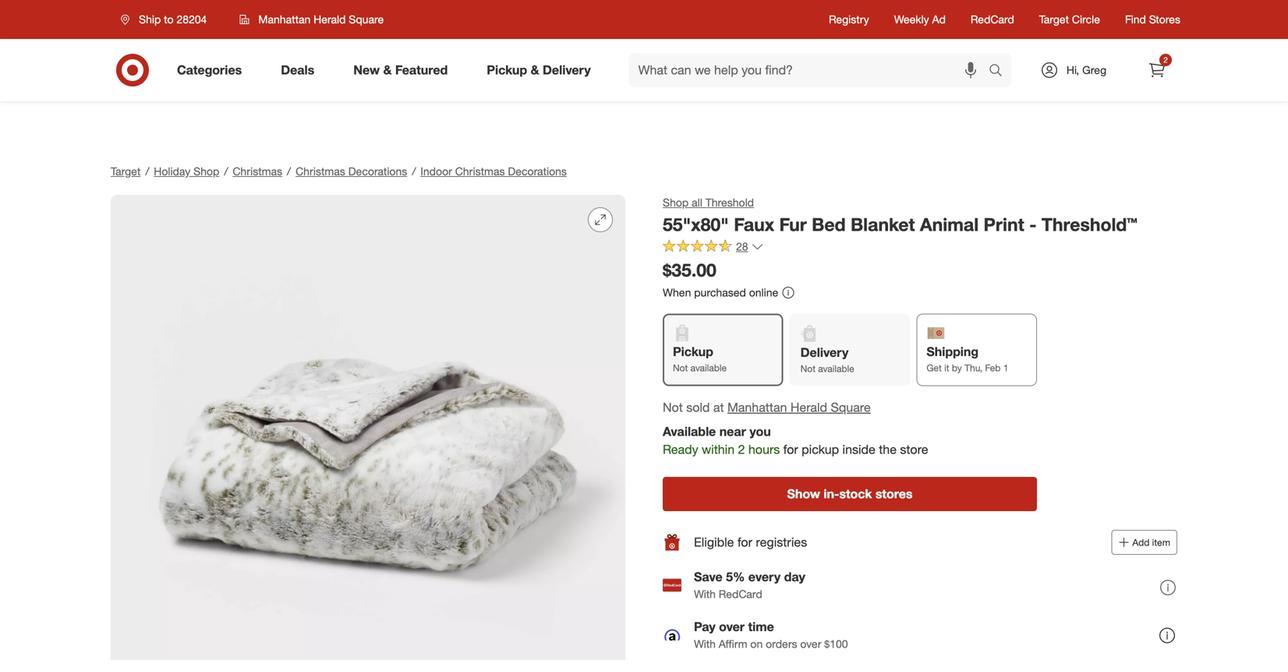 Task type: describe. For each thing, give the bounding box(es) containing it.
christmas decorations
[[296, 165, 407, 178]]

add
[[1132, 537, 1150, 549]]

search
[[982, 64, 1019, 79]]

pickup & delivery link
[[474, 53, 610, 87]]

redcard inside save 5% every day with redcard
[[719, 588, 762, 601]]

target circle link
[[1039, 12, 1100, 27]]

ready
[[663, 442, 698, 457]]

manhattan herald square button
[[230, 5, 394, 34]]

show in-stock stores button
[[663, 477, 1037, 512]]

when
[[663, 286, 691, 299]]

hi, greg
[[1067, 63, 1107, 77]]

all
[[692, 196, 702, 209]]

find
[[1125, 12, 1146, 26]]

redcard link
[[971, 12, 1014, 27]]

ship to 28204
[[139, 12, 207, 26]]

stores
[[876, 487, 913, 502]]

manhattan inside manhattan herald square dropdown button
[[258, 12, 311, 26]]

target for target link
[[111, 165, 141, 178]]

find stores link
[[1125, 12, 1181, 27]]

registry
[[829, 12, 869, 26]]

28204
[[177, 12, 207, 26]]

available
[[663, 424, 716, 439]]

christmas for christmas link
[[233, 165, 282, 178]]

show in-stock stores
[[787, 487, 913, 502]]

indoor christmas decorations link
[[420, 165, 567, 178]]

1 horizontal spatial square
[[831, 400, 871, 415]]

eligible
[[694, 535, 734, 550]]

add item
[[1132, 537, 1170, 549]]

new & featured
[[353, 62, 448, 78]]

holiday shop
[[154, 165, 219, 178]]

save 5% every day with redcard
[[694, 570, 805, 601]]

on
[[750, 638, 763, 651]]

2 decorations from the left
[[508, 165, 567, 178]]

not left sold
[[663, 400, 683, 415]]

hours
[[748, 442, 780, 457]]

target for target circle
[[1039, 12, 1069, 26]]

affirm
[[719, 638, 747, 651]]

christmas link
[[233, 165, 282, 178]]

weekly
[[894, 12, 929, 26]]

ship
[[139, 12, 161, 26]]

shop all threshold 55"x80" faux fur bed blanket animal print - threshold™
[[663, 196, 1137, 235]]

55"x80"
[[663, 214, 729, 235]]

pickup
[[802, 442, 839, 457]]

animal
[[920, 214, 979, 235]]

hi,
[[1067, 63, 1079, 77]]

show
[[787, 487, 820, 502]]

0 vertical spatial shop
[[193, 165, 219, 178]]

pickup not available
[[673, 344, 727, 374]]

greg
[[1082, 63, 1107, 77]]

2 link
[[1140, 53, 1174, 87]]

28
[[736, 240, 748, 254]]

manhattan herald square button
[[727, 399, 871, 417]]

with inside pay over time with affirm on orders over $100
[[694, 638, 716, 651]]

$35.00
[[663, 259, 716, 281]]

55&#34;x80&#34; faux fur bed blanket animal print - threshold&#8482;, 1 of 3 image
[[111, 195, 625, 660]]

deals link
[[268, 53, 334, 87]]

holiday shop link
[[154, 165, 219, 178]]

christmas decorations link
[[296, 165, 407, 178]]

add item button
[[1111, 530, 1177, 555]]

in-
[[824, 487, 839, 502]]

every
[[748, 570, 781, 585]]

square inside dropdown button
[[349, 12, 384, 26]]

indoor christmas decorations
[[420, 165, 567, 178]]

christmas for christmas decorations
[[296, 165, 345, 178]]

0 horizontal spatial for
[[738, 535, 752, 550]]

by
[[952, 362, 962, 374]]

delivery not available
[[801, 345, 854, 375]]

delivery inside delivery not available
[[801, 345, 849, 360]]

stock
[[839, 487, 872, 502]]

search button
[[982, 53, 1019, 90]]

3 christmas from the left
[[455, 165, 505, 178]]

blanket
[[851, 214, 915, 235]]

store
[[900, 442, 928, 457]]

online
[[749, 286, 778, 299]]



Task type: locate. For each thing, give the bounding box(es) containing it.
0 vertical spatial target
[[1039, 12, 1069, 26]]

not up manhattan herald square button on the bottom right
[[801, 363, 816, 375]]

day
[[784, 570, 805, 585]]

christmas
[[233, 165, 282, 178], [296, 165, 345, 178], [455, 165, 505, 178]]

for right eligible
[[738, 535, 752, 550]]

ship to 28204 button
[[111, 5, 223, 34]]

0 vertical spatial 2
[[1164, 55, 1168, 65]]

not inside pickup not available
[[673, 362, 688, 374]]

registries
[[756, 535, 807, 550]]

shipping get it by thu, feb 1
[[927, 344, 1009, 374]]

1 decorations from the left
[[348, 165, 407, 178]]

0 horizontal spatial christmas
[[233, 165, 282, 178]]

1 vertical spatial manhattan
[[727, 400, 787, 415]]

1 horizontal spatial pickup
[[673, 344, 713, 359]]

& for new
[[383, 62, 392, 78]]

1 horizontal spatial delivery
[[801, 345, 849, 360]]

1
[[1003, 362, 1009, 374]]

redcard up search
[[971, 12, 1014, 26]]

stores
[[1149, 12, 1181, 26]]

with inside save 5% every day with redcard
[[694, 588, 716, 601]]

print
[[984, 214, 1024, 235]]

-
[[1029, 214, 1037, 235]]

eligible for registries
[[694, 535, 807, 550]]

$100
[[824, 638, 848, 651]]

pickup inside pickup not available
[[673, 344, 713, 359]]

find stores
[[1125, 12, 1181, 26]]

not for pickup
[[673, 362, 688, 374]]

weekly ad
[[894, 12, 946, 26]]

0 vertical spatial redcard
[[971, 12, 1014, 26]]

5%
[[726, 570, 745, 585]]

1 horizontal spatial 2
[[1164, 55, 1168, 65]]

available for delivery
[[818, 363, 854, 375]]

orders
[[766, 638, 797, 651]]

available for pickup
[[691, 362, 727, 374]]

not up sold
[[673, 362, 688, 374]]

herald up available near you ready within 2 hours for pickup inside the store
[[791, 400, 827, 415]]

christmas right holiday shop
[[233, 165, 282, 178]]

1 christmas from the left
[[233, 165, 282, 178]]

1 horizontal spatial redcard
[[971, 12, 1014, 26]]

target
[[1039, 12, 1069, 26], [111, 165, 141, 178]]

categories link
[[164, 53, 261, 87]]

2 down near
[[738, 442, 745, 457]]

manhattan up you
[[727, 400, 787, 415]]

square up inside
[[831, 400, 871, 415]]

over left $100
[[800, 638, 821, 651]]

1 vertical spatial target
[[111, 165, 141, 178]]

2 horizontal spatial christmas
[[455, 165, 505, 178]]

0 horizontal spatial decorations
[[348, 165, 407, 178]]

purchased
[[694, 286, 746, 299]]

0 horizontal spatial over
[[719, 620, 745, 635]]

0 horizontal spatial pickup
[[487, 62, 527, 78]]

2 down stores
[[1164, 55, 1168, 65]]

0 horizontal spatial &
[[383, 62, 392, 78]]

with down save
[[694, 588, 716, 601]]

holiday
[[154, 165, 190, 178]]

available near you ready within 2 hours for pickup inside the store
[[663, 424, 928, 457]]

pickup for not
[[673, 344, 713, 359]]

you
[[750, 424, 771, 439]]

sold
[[686, 400, 710, 415]]

new
[[353, 62, 380, 78]]

to
[[164, 12, 174, 26]]

manhattan
[[258, 12, 311, 26], [727, 400, 787, 415]]

1 horizontal spatial manhattan
[[727, 400, 787, 415]]

shop inside shop all threshold 55"x80" faux fur bed blanket animal print - threshold™
[[663, 196, 689, 209]]

feb
[[985, 362, 1001, 374]]

threshold™
[[1042, 214, 1137, 235]]

available
[[691, 362, 727, 374], [818, 363, 854, 375]]

at
[[713, 400, 724, 415]]

pay
[[694, 620, 716, 635]]

& for pickup
[[531, 62, 539, 78]]

over up affirm
[[719, 620, 745, 635]]

available up at
[[691, 362, 727, 374]]

1 vertical spatial redcard
[[719, 588, 762, 601]]

pickup for &
[[487, 62, 527, 78]]

2 christmas from the left
[[296, 165, 345, 178]]

herald
[[314, 12, 346, 26], [791, 400, 827, 415]]

1 horizontal spatial &
[[531, 62, 539, 78]]

shop right 'holiday'
[[193, 165, 219, 178]]

1 vertical spatial delivery
[[801, 345, 849, 360]]

delivery
[[543, 62, 591, 78], [801, 345, 849, 360]]

time
[[748, 620, 774, 635]]

28 link
[[663, 239, 764, 257]]

when purchased online
[[663, 286, 778, 299]]

manhattan herald square
[[258, 12, 384, 26]]

over
[[719, 620, 745, 635], [800, 638, 821, 651]]

the
[[879, 442, 897, 457]]

0 horizontal spatial manhattan
[[258, 12, 311, 26]]

near
[[719, 424, 746, 439]]

1 & from the left
[[383, 62, 392, 78]]

0 vertical spatial over
[[719, 620, 745, 635]]

1 horizontal spatial available
[[818, 363, 854, 375]]

within
[[702, 442, 735, 457]]

with
[[694, 588, 716, 601], [694, 638, 716, 651]]

shipping
[[927, 344, 979, 359]]

available inside delivery not available
[[818, 363, 854, 375]]

faux
[[734, 214, 774, 235]]

0 vertical spatial square
[[349, 12, 384, 26]]

registry link
[[829, 12, 869, 27]]

for inside available near you ready within 2 hours for pickup inside the store
[[783, 442, 798, 457]]

1 vertical spatial for
[[738, 535, 752, 550]]

0 horizontal spatial 2
[[738, 442, 745, 457]]

1 vertical spatial herald
[[791, 400, 827, 415]]

0 horizontal spatial target
[[111, 165, 141, 178]]

1 horizontal spatial christmas
[[296, 165, 345, 178]]

1 vertical spatial square
[[831, 400, 871, 415]]

2 inside available near you ready within 2 hours for pickup inside the store
[[738, 442, 745, 457]]

available inside pickup not available
[[691, 362, 727, 374]]

save
[[694, 570, 723, 585]]

not
[[673, 362, 688, 374], [801, 363, 816, 375], [663, 400, 683, 415]]

not sold at manhattan herald square
[[663, 400, 871, 415]]

target left circle
[[1039, 12, 1069, 26]]

christmas right indoor on the top left of the page
[[455, 165, 505, 178]]

1 horizontal spatial shop
[[663, 196, 689, 209]]

0 vertical spatial pickup
[[487, 62, 527, 78]]

delivery inside pickup & delivery link
[[543, 62, 591, 78]]

0 vertical spatial for
[[783, 442, 798, 457]]

0 horizontal spatial square
[[349, 12, 384, 26]]

redcard down '5%'
[[719, 588, 762, 601]]

manhattan up deals
[[258, 12, 311, 26]]

1 horizontal spatial for
[[783, 442, 798, 457]]

redcard
[[971, 12, 1014, 26], [719, 588, 762, 601]]

1 vertical spatial shop
[[663, 196, 689, 209]]

2 with from the top
[[694, 638, 716, 651]]

1 with from the top
[[694, 588, 716, 601]]

indoor
[[420, 165, 452, 178]]

with down pay
[[694, 638, 716, 651]]

pickup & delivery
[[487, 62, 591, 78]]

square up 'new'
[[349, 12, 384, 26]]

0 horizontal spatial redcard
[[719, 588, 762, 601]]

1 horizontal spatial target
[[1039, 12, 1069, 26]]

pay over time with affirm on orders over $100
[[694, 620, 848, 651]]

shop left all
[[663, 196, 689, 209]]

1 vertical spatial pickup
[[673, 344, 713, 359]]

0 vertical spatial with
[[694, 588, 716, 601]]

&
[[383, 62, 392, 78], [531, 62, 539, 78]]

not inside delivery not available
[[801, 363, 816, 375]]

target left 'holiday'
[[111, 165, 141, 178]]

target circle
[[1039, 12, 1100, 26]]

0 horizontal spatial shop
[[193, 165, 219, 178]]

new & featured link
[[340, 53, 467, 87]]

ad
[[932, 12, 946, 26]]

1 vertical spatial with
[[694, 638, 716, 651]]

for right hours
[[783, 442, 798, 457]]

herald inside dropdown button
[[314, 12, 346, 26]]

1 vertical spatial over
[[800, 638, 821, 651]]

for
[[783, 442, 798, 457], [738, 535, 752, 550]]

0 vertical spatial manhattan
[[258, 12, 311, 26]]

0 horizontal spatial available
[[691, 362, 727, 374]]

1 horizontal spatial herald
[[791, 400, 827, 415]]

not for delivery
[[801, 363, 816, 375]]

herald up deals 'link'
[[314, 12, 346, 26]]

2 & from the left
[[531, 62, 539, 78]]

bed
[[812, 214, 846, 235]]

circle
[[1072, 12, 1100, 26]]

1 horizontal spatial decorations
[[508, 165, 567, 178]]

shop
[[193, 165, 219, 178], [663, 196, 689, 209]]

decorations
[[348, 165, 407, 178], [508, 165, 567, 178]]

0 horizontal spatial delivery
[[543, 62, 591, 78]]

threshold
[[705, 196, 754, 209]]

categories
[[177, 62, 242, 78]]

1 horizontal spatial over
[[800, 638, 821, 651]]

featured
[[395, 62, 448, 78]]

target link
[[111, 165, 141, 178]]

0 horizontal spatial herald
[[314, 12, 346, 26]]

christmas right christmas link
[[296, 165, 345, 178]]

deals
[[281, 62, 314, 78]]

1 vertical spatial 2
[[738, 442, 745, 457]]

0 vertical spatial herald
[[314, 12, 346, 26]]

0 vertical spatial delivery
[[543, 62, 591, 78]]

available up manhattan herald square button on the bottom right
[[818, 363, 854, 375]]

What can we help you find? suggestions appear below search field
[[629, 53, 993, 87]]

get
[[927, 362, 942, 374]]



Task type: vqa. For each thing, say whether or not it's contained in the screenshot.
55&#34;x80&#34; Faux Fur Bed Blanket Animal Print - Threshold&#8482;, 1 of 3 IMAGE
yes



